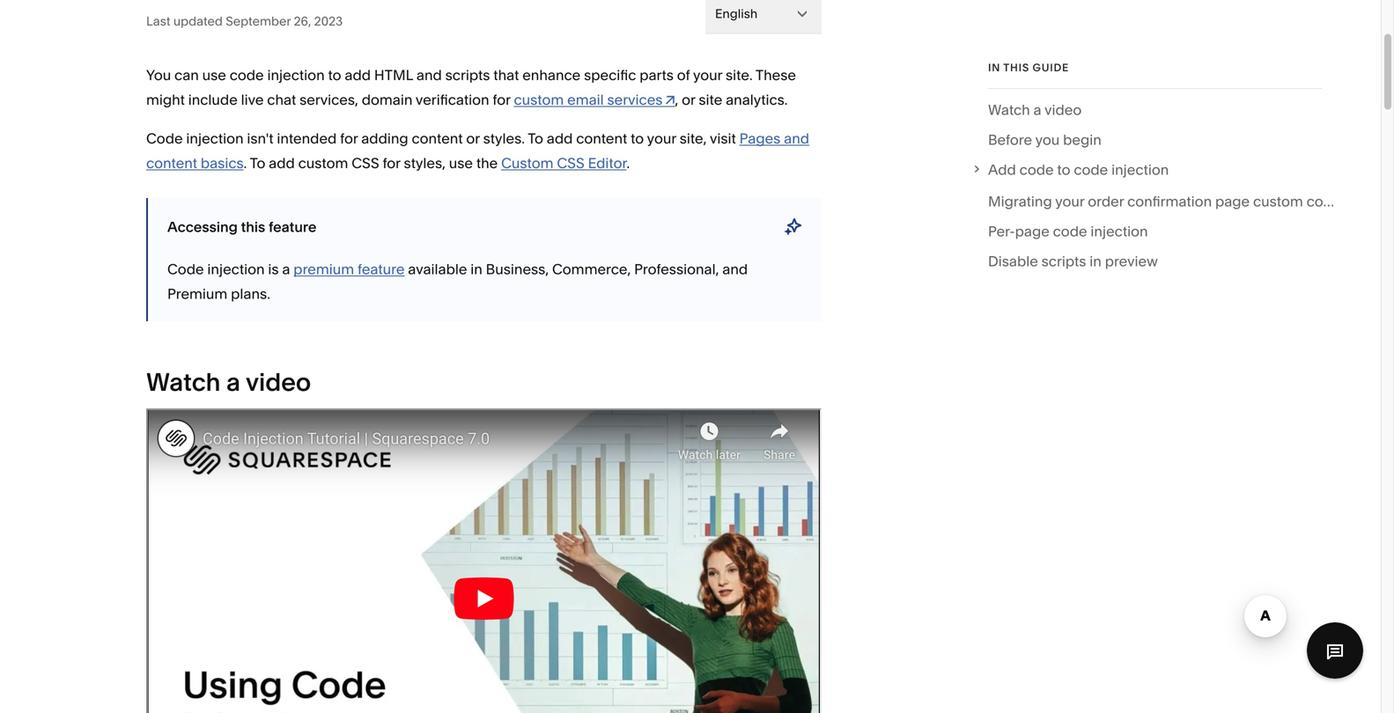 Task type: locate. For each thing, give the bounding box(es) containing it.
code
[[230, 67, 264, 84], [1020, 161, 1054, 178], [1074, 161, 1108, 178], [1307, 193, 1341, 210], [1053, 223, 1087, 240]]

in
[[988, 61, 1001, 74]]

scripts
[[445, 67, 490, 84], [1042, 253, 1086, 270]]

video
[[1045, 101, 1082, 118], [246, 367, 311, 397]]

in this guide
[[988, 61, 1069, 74]]

0 vertical spatial your
[[693, 67, 722, 84]]

0 horizontal spatial css
[[352, 155, 379, 172]]

0 horizontal spatial content
[[146, 155, 197, 172]]

and up verification
[[417, 67, 442, 84]]

preview
[[1105, 253, 1158, 270]]

2 vertical spatial to
[[1057, 161, 1071, 178]]

and
[[417, 67, 442, 84], [784, 130, 810, 147], [723, 261, 748, 278]]

0 vertical spatial code
[[146, 130, 183, 147]]

custom email services
[[514, 91, 663, 108]]

per-page code injection
[[988, 223, 1148, 240]]

. to add custom css for styles, use the custom css editor .
[[244, 155, 630, 172]]

0 horizontal spatial custom
[[298, 155, 348, 172]]

this for accessing
[[241, 218, 265, 236]]

or up the at the left of the page
[[466, 130, 480, 147]]

page inside 'link'
[[1015, 223, 1050, 240]]

and right pages
[[784, 130, 810, 147]]

0 vertical spatial or
[[682, 91, 695, 108]]

1 vertical spatial or
[[466, 130, 480, 147]]

2023
[[314, 14, 343, 29]]

or
[[682, 91, 695, 108], [466, 130, 480, 147]]

in inside available in business, commerce, professional, and premium plans.
[[471, 261, 483, 278]]

2 horizontal spatial content
[[576, 130, 627, 147]]

add left the html at the left top
[[345, 67, 371, 84]]

accessing this feature
[[167, 218, 317, 236]]

0 horizontal spatial scripts
[[445, 67, 490, 84]]

. down "live"
[[244, 155, 247, 172]]

intended
[[277, 130, 337, 147]]

of
[[677, 67, 690, 84]]

in left preview
[[1090, 253, 1102, 270]]

before
[[988, 131, 1032, 148]]

css left editor in the left of the page
[[557, 155, 585, 172]]

use inside you can use code injection to add html and scripts that enhance specific parts of your site. these might include live chat services, domain verification for
[[202, 67, 226, 84]]

visit
[[710, 130, 736, 147]]

your
[[693, 67, 722, 84], [647, 130, 676, 147], [1055, 193, 1085, 210]]

this right in
[[1004, 61, 1030, 74]]

add up custom css editor link
[[547, 130, 573, 147]]

1 vertical spatial watch a video
[[146, 367, 311, 397]]

0 vertical spatial add
[[345, 67, 371, 84]]

2 horizontal spatial your
[[1055, 193, 1085, 210]]

in right available
[[471, 261, 483, 278]]

2 vertical spatial add
[[269, 155, 295, 172]]

2 horizontal spatial to
[[1057, 161, 1071, 178]]

1 horizontal spatial custom
[[514, 91, 564, 108]]

to down before you begin link at right top
[[1057, 161, 1071, 178]]

0 horizontal spatial for
[[340, 130, 358, 147]]

content
[[412, 130, 463, 147], [576, 130, 627, 147], [146, 155, 197, 172]]

1 vertical spatial watch
[[146, 367, 221, 397]]

scripts up verification
[[445, 67, 490, 84]]

before you begin link
[[988, 128, 1102, 158]]

isn't
[[247, 130, 274, 147]]

0 horizontal spatial add
[[269, 155, 295, 172]]

1 horizontal spatial scripts
[[1042, 253, 1086, 270]]

and inside available in business, commerce, professional, and premium plans.
[[723, 261, 748, 278]]

your right the of
[[693, 67, 722, 84]]

1 vertical spatial this
[[241, 218, 265, 236]]

1 horizontal spatial content
[[412, 130, 463, 147]]

feature
[[269, 218, 317, 236], [358, 261, 405, 278]]

0 horizontal spatial to
[[250, 155, 265, 172]]

services,
[[300, 91, 358, 108]]

0 horizontal spatial in
[[471, 261, 483, 278]]

for down that
[[493, 91, 511, 108]]

0 horizontal spatial use
[[202, 67, 226, 84]]

or right ,
[[682, 91, 695, 108]]

1 horizontal spatial use
[[449, 155, 473, 172]]

scripts down per-page code injection 'link'
[[1042, 253, 1086, 270]]

email
[[567, 91, 604, 108]]

2 vertical spatial for
[[383, 155, 401, 172]]

1 horizontal spatial css
[[557, 155, 585, 172]]

code down might
[[146, 130, 183, 147]]

1 horizontal spatial to
[[631, 130, 644, 147]]

0 horizontal spatial watch
[[146, 367, 221, 397]]

0 horizontal spatial and
[[417, 67, 442, 84]]

content inside pages and content basics
[[146, 155, 197, 172]]

basics
[[201, 155, 244, 172]]

your left site,
[[647, 130, 676, 147]]

2 vertical spatial a
[[226, 367, 240, 397]]

to up custom
[[528, 130, 543, 147]]

for down adding
[[383, 155, 401, 172]]

add down isn't
[[269, 155, 295, 172]]

1 vertical spatial code
[[167, 261, 204, 278]]

0 horizontal spatial feature
[[269, 218, 317, 236]]

updated
[[173, 14, 223, 29]]

to
[[528, 130, 543, 147], [250, 155, 265, 172]]

0 horizontal spatial video
[[246, 367, 311, 397]]

feature up 'code injection is a premium feature'
[[269, 218, 317, 236]]

add
[[988, 161, 1016, 178]]

0 horizontal spatial .
[[244, 155, 247, 172]]

before you begin
[[988, 131, 1102, 148]]

add code to code injection button
[[970, 158, 1322, 182]]

adding
[[361, 130, 408, 147]]

available
[[408, 261, 467, 278]]

styles.
[[483, 130, 525, 147]]

scripts inside you can use code injection to add html and scripts that enhance specific parts of your site. these might include live chat services, domain verification for
[[445, 67, 490, 84]]

watch a video link
[[988, 98, 1082, 128]]

confirmation
[[1128, 193, 1212, 210]]

1 horizontal spatial watch a video
[[988, 101, 1082, 118]]

26,
[[294, 14, 311, 29]]

2 horizontal spatial for
[[493, 91, 511, 108]]

premium
[[294, 261, 354, 278]]

page
[[1216, 193, 1250, 210], [1015, 223, 1050, 240]]

use up include at top
[[202, 67, 226, 84]]

content up . to add custom css for styles, use the custom css editor .
[[412, 130, 463, 147]]

injection up the chat
[[267, 67, 325, 84]]

. down services
[[627, 155, 630, 172]]

code
[[146, 130, 183, 147], [167, 261, 204, 278]]

0 horizontal spatial page
[[1015, 223, 1050, 240]]

for left adding
[[340, 130, 358, 147]]

code inside you can use code injection to add html and scripts that enhance specific parts of your site. these might include live chat services, domain verification for
[[230, 67, 264, 84]]

, or site analytics.
[[675, 91, 788, 108]]

1 horizontal spatial this
[[1004, 61, 1030, 74]]

0 vertical spatial feature
[[269, 218, 317, 236]]

feature left available
[[358, 261, 405, 278]]

1 horizontal spatial and
[[723, 261, 748, 278]]

0 horizontal spatial to
[[328, 67, 341, 84]]

use left the at the left of the page
[[449, 155, 473, 172]]

0 vertical spatial use
[[202, 67, 226, 84]]

code up the premium on the left top of page
[[167, 261, 204, 278]]

2 horizontal spatial and
[[784, 130, 810, 147]]

1 vertical spatial to
[[631, 130, 644, 147]]

,
[[675, 91, 678, 108]]

accessing
[[167, 218, 238, 236]]

1 horizontal spatial your
[[693, 67, 722, 84]]

for
[[493, 91, 511, 108], [340, 130, 358, 147], [383, 155, 401, 172]]

0 vertical spatial page
[[1216, 193, 1250, 210]]

1 vertical spatial and
[[784, 130, 810, 147]]

page down migrating
[[1015, 223, 1050, 240]]

0 vertical spatial a
[[1034, 101, 1042, 118]]

1 horizontal spatial feature
[[358, 261, 405, 278]]

1 horizontal spatial .
[[627, 155, 630, 172]]

and right professional,
[[723, 261, 748, 278]]

1 horizontal spatial a
[[282, 261, 290, 278]]

pages
[[740, 130, 781, 147]]

can
[[174, 67, 199, 84]]

content up editor in the left of the page
[[576, 130, 627, 147]]

this
[[1004, 61, 1030, 74], [241, 218, 265, 236]]

2 vertical spatial custom
[[1253, 193, 1303, 210]]

1 horizontal spatial video
[[1045, 101, 1082, 118]]

injection up preview
[[1091, 223, 1148, 240]]

available in business, commerce, professional, and premium plans.
[[167, 261, 748, 303]]

0 vertical spatial to
[[528, 130, 543, 147]]

this right "accessing"
[[241, 218, 265, 236]]

page right confirmation
[[1216, 193, 1250, 210]]

css down adding
[[352, 155, 379, 172]]

services
[[607, 91, 663, 108]]

watch
[[988, 101, 1030, 118], [146, 367, 221, 397]]

code inside 'link'
[[1053, 223, 1087, 240]]

verification
[[416, 91, 489, 108]]

.
[[244, 155, 247, 172], [627, 155, 630, 172]]

use
[[202, 67, 226, 84], [449, 155, 473, 172]]

0 vertical spatial and
[[417, 67, 442, 84]]

your up per-page code injection
[[1055, 193, 1085, 210]]

1 vertical spatial use
[[449, 155, 473, 172]]

1 horizontal spatial watch
[[988, 101, 1030, 118]]

1 vertical spatial scripts
[[1042, 253, 1086, 270]]

1 vertical spatial page
[[1015, 223, 1050, 240]]

pages and content basics link
[[146, 130, 810, 172]]

1 horizontal spatial add
[[345, 67, 371, 84]]

might
[[146, 91, 185, 108]]

1 horizontal spatial page
[[1216, 193, 1250, 210]]

to up services,
[[328, 67, 341, 84]]

injection inside per-page code injection 'link'
[[1091, 223, 1148, 240]]

code injection isn't intended for adding content or styles. to add content to your site, visit
[[146, 130, 740, 147]]

1 vertical spatial your
[[647, 130, 676, 147]]

to down services
[[631, 130, 644, 147]]

to
[[328, 67, 341, 84], [631, 130, 644, 147], [1057, 161, 1071, 178]]

0 vertical spatial to
[[328, 67, 341, 84]]

0 vertical spatial this
[[1004, 61, 1030, 74]]

injection up migrating your order confirmation page custom code
[[1112, 161, 1169, 178]]

per-
[[988, 223, 1015, 240]]

0 vertical spatial for
[[493, 91, 511, 108]]

2 horizontal spatial custom
[[1253, 193, 1303, 210]]

1 horizontal spatial or
[[682, 91, 695, 108]]

0 vertical spatial scripts
[[445, 67, 490, 84]]

you
[[1035, 131, 1060, 148]]

english
[[715, 6, 758, 21]]

to down isn't
[[250, 155, 265, 172]]

the
[[476, 155, 498, 172]]

0 horizontal spatial this
[[241, 218, 265, 236]]

2 vertical spatial and
[[723, 261, 748, 278]]

in
[[1090, 253, 1102, 270], [471, 261, 483, 278]]

content left basics
[[146, 155, 197, 172]]

begin
[[1063, 131, 1102, 148]]

2 horizontal spatial add
[[547, 130, 573, 147]]

watch a video
[[988, 101, 1082, 118], [146, 367, 311, 397]]



Task type: vqa. For each thing, say whether or not it's contained in the screenshot.
"index" in the grid index page and anchor links link
no



Task type: describe. For each thing, give the bounding box(es) containing it.
1 horizontal spatial in
[[1090, 253, 1102, 270]]

styles,
[[404, 155, 446, 172]]

custom email services link
[[514, 91, 675, 108]]

1 vertical spatial custom
[[298, 155, 348, 172]]

add inside you can use code injection to add html and scripts that enhance specific parts of your site. these might include live chat services, domain verification for
[[345, 67, 371, 84]]

code for code injection is a premium feature
[[167, 261, 204, 278]]

migrating
[[988, 193, 1052, 210]]

2 css from the left
[[557, 155, 585, 172]]

1 vertical spatial to
[[250, 155, 265, 172]]

1 vertical spatial a
[[282, 261, 290, 278]]

professional,
[[634, 261, 719, 278]]

your inside you can use code injection to add html and scripts that enhance specific parts of your site. these might include live chat services, domain verification for
[[693, 67, 722, 84]]

disable scripts in preview link
[[988, 249, 1158, 279]]

this for in
[[1004, 61, 1030, 74]]

analytics.
[[726, 91, 788, 108]]

premium feature link
[[294, 261, 405, 278]]

1 . from the left
[[244, 155, 247, 172]]

per-page code injection link
[[988, 220, 1148, 249]]

1 vertical spatial video
[[246, 367, 311, 397]]

september
[[226, 14, 291, 29]]

include
[[188, 91, 238, 108]]

last
[[146, 14, 170, 29]]

site.
[[726, 67, 753, 84]]

parts
[[640, 67, 674, 84]]

1 css from the left
[[352, 155, 379, 172]]

commerce,
[[552, 261, 631, 278]]

0 vertical spatial watch a video
[[988, 101, 1082, 118]]

custom
[[501, 155, 554, 172]]

guide
[[1033, 61, 1069, 74]]

you can use code injection to add html and scripts that enhance specific parts of your site. these might include live chat services, domain verification for
[[146, 67, 796, 108]]

site
[[699, 91, 723, 108]]

last updated september 26, 2023
[[146, 14, 343, 29]]

domain
[[362, 91, 413, 108]]

1 vertical spatial feature
[[358, 261, 405, 278]]

0 horizontal spatial your
[[647, 130, 676, 147]]

premium
[[167, 285, 228, 303]]

disable
[[988, 253, 1038, 270]]

order
[[1088, 193, 1124, 210]]

editor
[[588, 155, 627, 172]]

plans.
[[231, 285, 270, 303]]

0 vertical spatial custom
[[514, 91, 564, 108]]

0 horizontal spatial a
[[226, 367, 240, 397]]

2 vertical spatial your
[[1055, 193, 1085, 210]]

that
[[494, 67, 519, 84]]

these
[[756, 67, 796, 84]]

injection up plans.
[[207, 261, 265, 278]]

is
[[268, 261, 279, 278]]

to inside you can use code injection to add html and scripts that enhance specific parts of your site. these might include live chat services, domain verification for
[[328, 67, 341, 84]]

scripts inside disable scripts in preview link
[[1042, 253, 1086, 270]]

migrating your order confirmation page custom code
[[988, 193, 1341, 210]]

1 horizontal spatial for
[[383, 155, 401, 172]]

injection inside you can use code injection to add html and scripts that enhance specific parts of your site. these might include live chat services, domain verification for
[[267, 67, 325, 84]]

injection up basics
[[186, 130, 244, 147]]

2 horizontal spatial a
[[1034, 101, 1042, 118]]

specific
[[584, 67, 636, 84]]

2 . from the left
[[627, 155, 630, 172]]

business,
[[486, 261, 549, 278]]

enhance
[[523, 67, 581, 84]]

chat
[[267, 91, 296, 108]]

and inside you can use code injection to add html and scripts that enhance specific parts of your site. these might include live chat services, domain verification for
[[417, 67, 442, 84]]

html
[[374, 67, 413, 84]]

1 vertical spatial add
[[547, 130, 573, 147]]

and inside pages and content basics
[[784, 130, 810, 147]]

disable scripts in preview
[[988, 253, 1158, 270]]

injection inside the add code to code injection link
[[1112, 161, 1169, 178]]

site,
[[680, 130, 707, 147]]

0 vertical spatial watch
[[988, 101, 1030, 118]]

english button
[[706, 0, 822, 33]]

to inside dropdown button
[[1057, 161, 1071, 178]]

code for code injection isn't intended for adding content or styles. to add content to your site, visit
[[146, 130, 183, 147]]

0 vertical spatial video
[[1045, 101, 1082, 118]]

1 vertical spatial for
[[340, 130, 358, 147]]

0 horizontal spatial watch a video
[[146, 367, 311, 397]]

you
[[146, 67, 171, 84]]

migrating your order confirmation page custom code link
[[988, 190, 1341, 220]]

custom css editor link
[[501, 155, 627, 172]]

1 horizontal spatial to
[[528, 130, 543, 147]]

add code to code injection
[[988, 161, 1169, 178]]

for inside you can use code injection to add html and scripts that enhance specific parts of your site. these might include live chat services, domain verification for
[[493, 91, 511, 108]]

add code to code injection link
[[988, 158, 1322, 182]]

live
[[241, 91, 264, 108]]

0 horizontal spatial or
[[466, 130, 480, 147]]

code injection is a premium feature
[[167, 261, 405, 278]]

pages and content basics
[[146, 130, 810, 172]]



